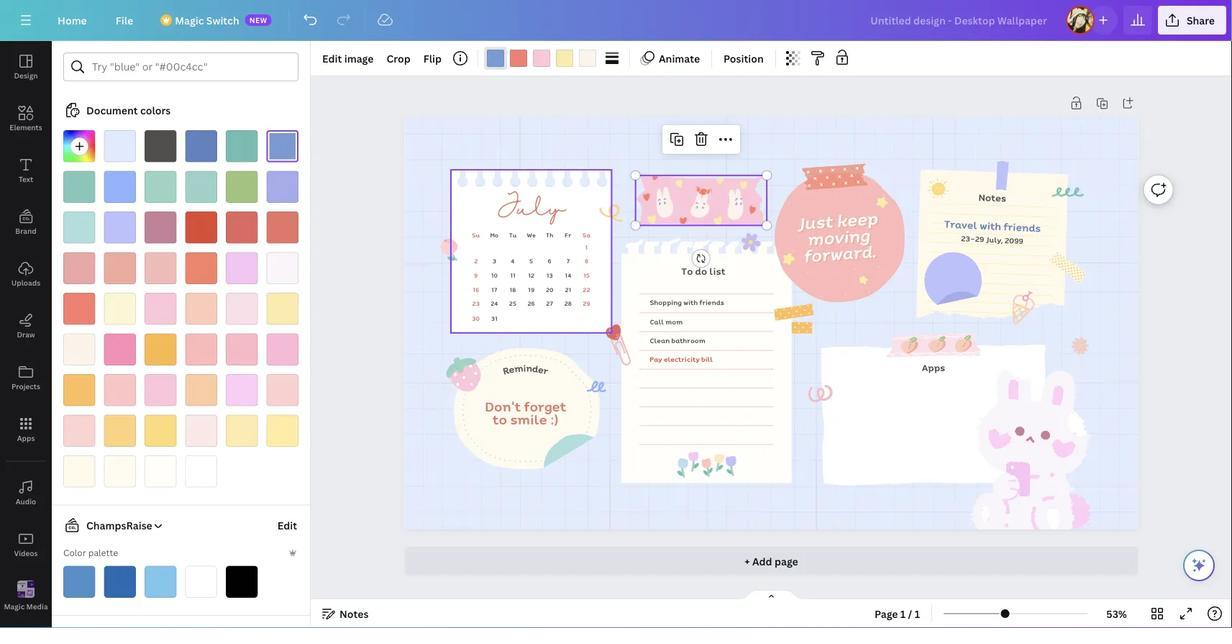 Task type: locate. For each thing, give the bounding box(es) containing it.
audio button
[[0, 467, 52, 519]]

#ffffff image
[[185, 455, 217, 487], [185, 455, 217, 487], [185, 566, 217, 598]]

#fcf7d2 image
[[104, 293, 136, 325]]

#ffec9e image
[[267, 415, 299, 447], [267, 415, 299, 447]]

2 horizontal spatial 1
[[915, 607, 920, 620]]

apps
[[922, 360, 945, 374], [17, 433, 35, 443]]

with right shopping
[[683, 297, 698, 308]]

edit button
[[276, 511, 299, 540]]

#fa8068 image
[[185, 252, 217, 284]]

#ffb743 image
[[145, 333, 177, 365]]

1
[[585, 242, 588, 251], [901, 607, 906, 620], [915, 607, 920, 620]]

0 horizontal spatial 29
[[583, 299, 590, 308]]

clean
[[650, 335, 670, 346]]

1 horizontal spatial apps
[[922, 360, 945, 374]]

july
[[497, 192, 565, 227]]

magic inside main 'menu bar'
[[175, 13, 204, 27]]

0 horizontal spatial with
[[683, 297, 698, 308]]

#fedee9 image
[[226, 293, 258, 325]]

14
[[565, 271, 571, 280]]

#dfeaff image
[[104, 130, 136, 162]]

color
[[63, 547, 86, 559]]

#fffaef image
[[104, 455, 136, 487]]

0 vertical spatial edit
[[322, 51, 342, 65]]

0 horizontal spatial notes
[[340, 607, 369, 620]]

audio
[[16, 496, 36, 506]]

#feeaa9 image right #fec6d9 icon
[[556, 50, 573, 67]]

#feeaa9 image right #fedee9 icon
[[267, 293, 299, 325]]

1 vertical spatial #feeaa9 image
[[267, 293, 299, 325]]

#ffe7e7 image
[[185, 415, 217, 447]]

24
[[491, 299, 498, 308]]

#759ad7 image
[[267, 130, 299, 162], [267, 130, 299, 162]]

#a9dfdc image
[[63, 211, 95, 244]]

edit inside "edit image" dropdown button
[[322, 51, 342, 65]]

animate
[[659, 51, 700, 65]]

#7dc7bd image
[[63, 171, 95, 203]]

#fffaea image
[[63, 455, 95, 487], [63, 455, 95, 487]]

1 horizontal spatial #feeaa9 image
[[556, 50, 573, 67]]

5
[[529, 257, 533, 266]]

magic switch
[[175, 13, 239, 27]]

1 horizontal spatial 1
[[901, 607, 906, 620]]

#ffc4dc image
[[145, 374, 177, 406], [145, 374, 177, 406]]

#f6bbb7 image
[[145, 252, 177, 284], [145, 252, 177, 284]]

0 vertical spatial apps
[[922, 360, 945, 374]]

#8cb3ff image
[[104, 171, 136, 203]]

#ffb8d9 image
[[267, 333, 299, 365], [267, 333, 299, 365]]

+ add page button
[[404, 547, 1139, 576]]

share
[[1187, 13, 1215, 27]]

canva assistant image
[[1191, 557, 1208, 574]]

#ffcaa1 image
[[185, 374, 217, 406]]

july,
[[986, 234, 1003, 245]]

document
[[86, 103, 138, 117]]

#94d4c3 image
[[145, 171, 177, 203], [145, 171, 177, 203]]

#feeaa9 image right #fec6d9 icon
[[556, 50, 573, 67]]

29 left july,
[[975, 233, 985, 245]]

#fac3f3 image
[[226, 252, 258, 284]]

#ffcaa1 image
[[185, 374, 217, 406]]

12
[[528, 271, 534, 280]]

#97d1c9 image
[[185, 171, 217, 203]]

mom
[[666, 317, 683, 327]]

friends
[[1003, 219, 1041, 236], [699, 297, 724, 308]]

#a5abed image
[[267, 171, 299, 203]]

e right n
[[537, 362, 545, 377]]

clean bathroom
[[650, 335, 705, 346]]

#feeaa9 image right #fedee9 icon
[[267, 293, 299, 325]]

don't
[[485, 396, 521, 416]]

magic inside "button"
[[4, 602, 25, 611]]

#fffef8 image
[[145, 455, 177, 487], [145, 455, 177, 487]]

crop
[[387, 51, 411, 65]]

magic left switch
[[175, 13, 204, 27]]

#e5645e image
[[226, 211, 258, 244]]

#fef3eb image
[[579, 50, 596, 67], [579, 50, 596, 67], [63, 333, 95, 365]]

with right 23-
[[979, 218, 1002, 234]]

#ffd27a image
[[104, 415, 136, 447]]

18
[[510, 285, 516, 294]]

1 vertical spatial 29
[[583, 299, 590, 308]]

page
[[875, 607, 898, 620]]

29 down 22 in the left of the page
[[583, 299, 590, 308]]

29
[[975, 233, 985, 245], [583, 299, 590, 308]]

#fffaef image
[[104, 455, 136, 487]]

#feeaa9 image
[[556, 50, 573, 67], [267, 293, 299, 325]]

magic left media
[[4, 602, 25, 611]]

palette
[[88, 547, 118, 559]]

#ffb8c5 image
[[226, 333, 258, 365], [226, 333, 258, 365]]

magic
[[175, 13, 204, 27], [4, 602, 25, 611]]

#010101 image
[[226, 566, 258, 598]]

design
[[14, 70, 38, 80]]

flip button
[[418, 47, 447, 70]]

#e44533 image
[[185, 211, 217, 244]]

0 vertical spatial magic
[[175, 13, 204, 27]]

#75c6ef image
[[145, 566, 177, 598]]

#faf5fa image
[[267, 252, 299, 284]]

1 down sa
[[585, 242, 588, 251]]

uploads
[[11, 278, 40, 287]]

moving
[[806, 222, 871, 252]]

i
[[523, 361, 526, 375]]

elements button
[[0, 93, 52, 145]]

3
[[492, 257, 496, 266]]

call
[[650, 317, 664, 327]]

1 vertical spatial friends
[[699, 297, 724, 308]]

friends right july,
[[1003, 219, 1041, 236]]

edit
[[322, 51, 342, 65], [277, 519, 297, 532]]

1 horizontal spatial #feeaa9 image
[[556, 50, 573, 67]]

13
[[546, 271, 553, 280]]

apps button
[[0, 404, 52, 455]]

1 horizontal spatial with
[[979, 218, 1002, 234]]

#75c6ef image
[[145, 566, 177, 598]]

#ffdb76 image
[[145, 415, 177, 447]]

#fedee9 image
[[226, 293, 258, 325]]

share button
[[1158, 6, 1227, 35]]

shopping with friends
[[650, 297, 724, 308]]

to
[[493, 409, 507, 429]]

#ffcdf7 image
[[226, 374, 258, 406]]

1 horizontal spatial e
[[537, 362, 545, 377]]

friends inside travel with friends 23-29 july, 2099
[[1003, 219, 1041, 236]]

#ffd1d1 image
[[63, 415, 95, 447], [63, 415, 95, 447]]

1 vertical spatial with
[[683, 297, 698, 308]]

with inside travel with friends 23-29 july, 2099
[[979, 218, 1002, 234]]

#fec6d9 image
[[533, 50, 550, 67], [145, 293, 177, 325], [145, 293, 177, 325]]

0 horizontal spatial edit
[[277, 519, 297, 532]]

#ff8ab9 image
[[104, 333, 136, 365], [104, 333, 136, 365]]

1 vertical spatial apps
[[17, 433, 35, 443]]

0 vertical spatial friends
[[1003, 219, 1041, 236]]

1 vertical spatial #feeaa9 image
[[267, 293, 299, 325]]

#ffdb76 image
[[145, 415, 177, 447]]

notes inside button
[[340, 607, 369, 620]]

#fecbb8 image
[[185, 293, 217, 325]]

0 horizontal spatial e
[[508, 362, 516, 377]]

0 vertical spatial notes
[[978, 190, 1007, 205]]

#ffb8b8 image
[[185, 333, 217, 365], [185, 333, 217, 365]]

#feeaa9 image
[[556, 50, 573, 67], [267, 293, 299, 325]]

#010101 image
[[226, 566, 258, 598]]

1 horizontal spatial magic
[[175, 13, 204, 27]]

edit inside edit button
[[277, 519, 297, 532]]

1 horizontal spatial friends
[[1003, 219, 1041, 236]]

1 right '/'
[[915, 607, 920, 620]]

28
[[564, 299, 572, 308]]

notes button
[[317, 602, 374, 625]]

#fc7a6c image
[[63, 293, 95, 325]]

m
[[514, 361, 524, 376]]

page
[[775, 554, 798, 568]]

list
[[709, 264, 726, 278]]

edit for edit image
[[322, 51, 342, 65]]

0 vertical spatial 29
[[975, 233, 985, 245]]

0 horizontal spatial #feeaa9 image
[[267, 293, 299, 325]]

e
[[508, 362, 516, 377], [537, 362, 545, 377]]

sa 1 15 29 8 22
[[583, 230, 590, 308]]

magic for magic switch
[[175, 13, 204, 27]]

9
[[474, 271, 478, 280]]

n
[[526, 361, 533, 375]]

champsraise button
[[58, 517, 164, 534]]

#ffe7e7 image
[[185, 415, 217, 447]]

#9ac47a image
[[226, 171, 258, 203], [226, 171, 258, 203]]

shopping
[[650, 297, 682, 308]]

#a5abed image
[[267, 171, 299, 203]]

call mom
[[650, 317, 683, 327]]

0 horizontal spatial 1
[[585, 242, 588, 251]]

2099
[[1004, 235, 1024, 246]]

videos
[[14, 548, 38, 558]]

#ffffff image
[[185, 566, 217, 598]]

0 horizontal spatial magic
[[4, 602, 25, 611]]

10
[[491, 271, 498, 280]]

#ffcfcf image
[[267, 374, 299, 406], [267, 374, 299, 406]]

#f4a99e image
[[104, 252, 136, 284]]

keep
[[836, 205, 878, 233]]

1 inside sa 1 15 29 8 22
[[585, 242, 588, 251]]

+
[[745, 554, 750, 568]]

#66bdb1 image
[[226, 130, 258, 162], [226, 130, 258, 162]]

1 horizontal spatial edit
[[322, 51, 342, 65]]

1 vertical spatial edit
[[277, 519, 297, 532]]

r
[[501, 363, 511, 378]]

1 horizontal spatial 29
[[975, 233, 985, 245]]

#c87f9a image
[[145, 211, 177, 244]]

#fc7a6c image
[[510, 50, 527, 67], [510, 50, 527, 67], [63, 293, 95, 325]]

1 vertical spatial magic
[[4, 602, 25, 611]]

#759ad7 image
[[487, 50, 504, 67], [487, 50, 504, 67]]

design button
[[0, 41, 52, 93]]

#bcc1ff image
[[104, 211, 136, 244], [104, 211, 136, 244]]

23-
[[961, 233, 975, 244]]

0 horizontal spatial friends
[[699, 297, 724, 308]]

side panel tab list
[[0, 41, 52, 622]]

22
[[583, 285, 590, 294]]

29 inside sa 1 15 29 8 22
[[583, 299, 590, 308]]

electricity
[[664, 354, 700, 364]]

media
[[26, 602, 48, 611]]

e left i
[[508, 362, 516, 377]]

0 vertical spatial with
[[979, 218, 1002, 234]]

#e87568 image
[[267, 211, 299, 244]]

su 9 23 2 16 30
[[472, 230, 480, 323]]

#5c82c2 image
[[185, 130, 217, 162], [185, 130, 217, 162]]

file
[[116, 13, 133, 27]]

#166bb5 image
[[104, 566, 136, 598], [104, 566, 136, 598]]

magic media button
[[0, 570, 52, 622]]

1 left '/'
[[901, 607, 906, 620]]

2
[[474, 257, 478, 266]]

#fec6d9 image inside color group
[[533, 50, 550, 67]]

#c87f9a image
[[145, 211, 177, 244]]

0 horizontal spatial apps
[[17, 433, 35, 443]]

color group
[[484, 47, 599, 70]]

30
[[472, 314, 480, 323]]

1 vertical spatial notes
[[340, 607, 369, 620]]

friends down "list" at right
[[699, 297, 724, 308]]

#ffebab image
[[226, 415, 258, 447], [226, 415, 258, 447]]

text button
[[0, 145, 52, 196]]

add
[[752, 554, 772, 568]]

with
[[979, 218, 1002, 234], [683, 297, 698, 308]]

21
[[565, 285, 571, 294]]



Task type: vqa. For each thing, say whether or not it's contained in the screenshot.
Crop DROPDOWN BUTTON
yes



Task type: describe. For each thing, give the bounding box(es) containing it.
to
[[681, 264, 693, 278]]

magic media
[[4, 602, 48, 611]]

#dfeaff image
[[104, 130, 136, 162]]

just
[[796, 208, 833, 236]]

16
[[473, 285, 479, 294]]

apps inside button
[[17, 433, 35, 443]]

11
[[510, 271, 515, 280]]

#ffbd59 image
[[63, 374, 95, 406]]

main menu bar
[[0, 0, 1232, 41]]

:)
[[550, 409, 559, 429]]

pay electricity bill apps
[[650, 354, 945, 374]]

colors
[[140, 103, 171, 117]]

#f0a5a5 image
[[63, 252, 95, 284]]

switch
[[206, 13, 239, 27]]

#e44533 image
[[185, 211, 217, 244]]

bill
[[701, 354, 713, 364]]

#ffcdf7 image
[[226, 374, 258, 406]]

su
[[472, 230, 480, 239]]

forget
[[524, 396, 566, 416]]

29 inside travel with friends 23-29 july, 2099
[[975, 233, 985, 245]]

19
[[528, 285, 534, 294]]

+ add page
[[745, 554, 798, 568]]

25
[[509, 299, 516, 308]]

#ffbd59 image
[[63, 374, 95, 406]]

#4890cd image
[[63, 566, 95, 598]]

23
[[472, 299, 480, 308]]

mo
[[490, 230, 498, 239]]

Design title text field
[[859, 6, 1060, 35]]

fr
[[565, 230, 571, 239]]

projects
[[11, 381, 40, 391]]

smile
[[510, 409, 547, 429]]

#fecbb8 image
[[185, 293, 217, 325]]

#4890cd image
[[63, 566, 95, 598]]

fr 14 28 7 21
[[564, 230, 572, 308]]

page 1 / 1
[[875, 607, 920, 620]]

#fac3f3 image
[[226, 252, 258, 284]]

to do list
[[681, 264, 726, 278]]

#fa8068 image
[[185, 252, 217, 284]]

color palette
[[63, 547, 118, 559]]

friends for shopping
[[699, 297, 724, 308]]

bathroom
[[671, 335, 705, 346]]

#e5645e image
[[226, 211, 258, 244]]

#97d1c9 image
[[185, 171, 217, 203]]

1 for sa
[[585, 242, 588, 251]]

17
[[491, 285, 497, 294]]

1 for page
[[901, 607, 906, 620]]

0 vertical spatial #feeaa9 image
[[556, 50, 573, 67]]

pay
[[650, 354, 662, 364]]

#fec6d9 image
[[533, 50, 550, 67]]

10 24 3 17 31
[[491, 257, 498, 323]]

just keep moving forward.
[[796, 205, 878, 268]]

brand
[[15, 226, 36, 236]]

#7dc7bd image
[[63, 171, 95, 203]]

d
[[532, 361, 539, 376]]

animate button
[[636, 47, 706, 70]]

#ffd27a image
[[104, 415, 136, 447]]

home link
[[46, 6, 98, 35]]

#f4a99e image
[[104, 252, 136, 284]]

apps inside pay electricity bill apps
[[922, 360, 945, 374]]

don't forget to smile :)
[[485, 396, 566, 429]]

travel with friends 23-29 july, 2099
[[944, 216, 1041, 246]]

uploads button
[[0, 248, 52, 300]]

53%
[[1107, 607, 1127, 620]]

26
[[527, 299, 535, 308]]

31
[[491, 314, 497, 323]]

#e87568 image
[[267, 211, 299, 244]]

draw
[[17, 329, 35, 339]]

magic for magic media
[[4, 602, 25, 611]]

#524c4c image
[[145, 130, 177, 162]]

cute pastel hand drawn doodle line image
[[597, 197, 629, 228]]

position
[[724, 51, 764, 65]]

27
[[546, 299, 553, 308]]

edit for edit
[[277, 519, 297, 532]]

flip
[[423, 51, 442, 65]]

#fcf7d2 image
[[104, 293, 136, 325]]

travel
[[944, 216, 978, 233]]

text
[[19, 174, 33, 184]]

th
[[546, 230, 553, 239]]

#a9dfdc image
[[63, 211, 95, 244]]

Try "blue" or "#00c4cc" search field
[[92, 53, 289, 81]]

0 horizontal spatial #feeaa9 image
[[267, 293, 299, 325]]

th 13 27 6 20
[[546, 230, 553, 308]]

6
[[548, 257, 551, 266]]

15
[[583, 271, 590, 280]]

#8cb3ff image
[[104, 171, 136, 203]]

with for travel
[[979, 218, 1002, 234]]

/
[[908, 607, 912, 620]]

projects button
[[0, 352, 52, 404]]

elements
[[10, 122, 42, 132]]

edit image
[[322, 51, 374, 65]]

#fef3eb image
[[63, 333, 95, 365]]

image
[[344, 51, 374, 65]]

add a new color image
[[63, 130, 95, 162]]

r e m i n d e r
[[501, 361, 550, 378]]

#ffc4c4 image
[[104, 374, 136, 406]]

#524c4c image
[[145, 130, 177, 162]]

1 horizontal spatial notes
[[978, 190, 1007, 205]]

add a new color image
[[63, 130, 95, 162]]

draw button
[[0, 300, 52, 352]]

7
[[566, 257, 570, 266]]

#ffc4c4 image
[[104, 374, 136, 406]]

videos button
[[0, 519, 52, 570]]

#faf5fa image
[[267, 252, 299, 284]]

8
[[585, 257, 588, 266]]

tu 11 25 4 18
[[509, 230, 516, 308]]

with for shopping
[[683, 297, 698, 308]]

forward.
[[803, 238, 876, 268]]

show pages image
[[737, 589, 806, 601]]

brand button
[[0, 196, 52, 248]]

#f0a5a5 image
[[63, 252, 95, 284]]

#ffb743 image
[[145, 333, 177, 365]]

4
[[511, 257, 515, 266]]

sa
[[583, 230, 590, 239]]

0 vertical spatial #feeaa9 image
[[556, 50, 573, 67]]

friends for travel
[[1003, 219, 1041, 236]]



